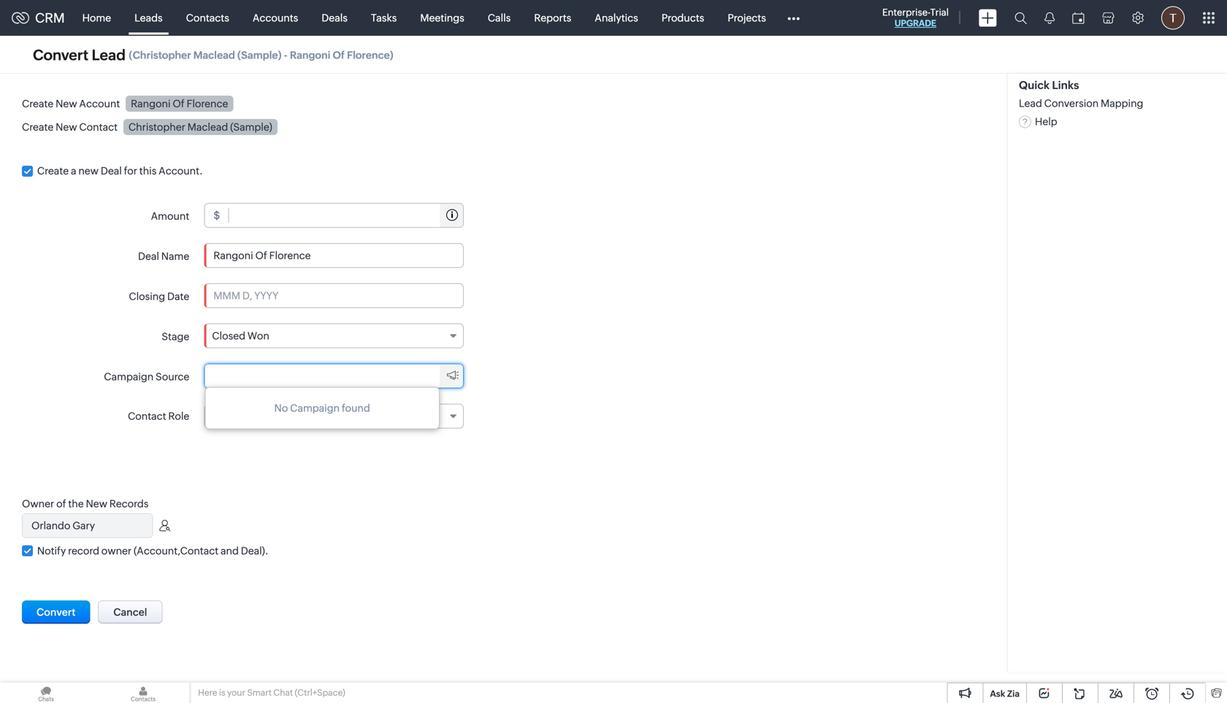 Task type: describe. For each thing, give the bounding box(es) containing it.
contact role
[[128, 411, 189, 422]]

trial
[[930, 7, 949, 18]]

create menu image
[[979, 9, 997, 27]]

projects link
[[716, 0, 778, 35]]

help link
[[1019, 116, 1057, 127]]

create for create new contact
[[22, 121, 54, 133]]

mapping
[[1101, 97, 1143, 109]]

home link
[[71, 0, 123, 35]]

help
[[1035, 116, 1057, 127]]

links
[[1052, 79, 1079, 92]]

create menu element
[[970, 0, 1006, 35]]

smart
[[247, 688, 272, 698]]

enterprise-
[[882, 7, 930, 18]]

ask
[[990, 689, 1005, 699]]

found
[[342, 403, 370, 414]]

-
[[284, 49, 288, 61]]

campaign source
[[104, 371, 189, 383]]

convert for convert
[[37, 607, 76, 618]]

notify record owner (account,contact and deal).
[[37, 545, 268, 557]]

maclead inside convert lead ( christopher maclead (sample) - rangoni of florence )
[[193, 49, 235, 61]]

of inside convert lead ( christopher maclead (sample) - rangoni of florence )
[[333, 49, 345, 61]]

crm
[[35, 10, 65, 25]]

1 horizontal spatial contact
[[128, 411, 166, 422]]

this
[[139, 165, 157, 177]]

create new contact
[[22, 121, 118, 133]]

products link
[[650, 0, 716, 35]]

contacts
[[186, 12, 229, 24]]

christopher maclead (sample)
[[128, 121, 272, 133]]

your
[[227, 688, 245, 698]]

search element
[[1006, 0, 1036, 36]]

)
[[390, 49, 393, 61]]

signals image
[[1045, 12, 1055, 24]]

owner of the new records
[[22, 498, 149, 510]]

cancel
[[113, 607, 147, 618]]

enterprise-trial upgrade
[[882, 7, 949, 28]]

0 vertical spatial lead
[[92, 47, 126, 63]]

a
[[71, 165, 76, 177]]

no campaign found
[[274, 403, 370, 414]]

notify
[[37, 545, 66, 557]]

MMM D, YYYY text field
[[205, 284, 463, 308]]

analytics
[[595, 12, 638, 24]]

0 horizontal spatial of
[[173, 98, 185, 109]]

deal).
[[241, 545, 268, 557]]

convert for convert lead ( christopher maclead (sample) - rangoni of florence )
[[33, 47, 88, 63]]

create for create a new deal for this account.
[[37, 165, 69, 177]]

rangoni of florence
[[131, 98, 228, 109]]

amount
[[151, 210, 189, 222]]

1 vertical spatial maclead
[[187, 121, 228, 133]]

and
[[221, 545, 239, 557]]

(account,contact
[[134, 545, 219, 557]]

owner
[[22, 498, 54, 510]]

deals link
[[310, 0, 359, 35]]

convert lead ( christopher maclead (sample) - rangoni of florence )
[[33, 47, 393, 63]]

search image
[[1015, 12, 1027, 24]]

ask zia
[[990, 689, 1020, 699]]

accounts link
[[241, 0, 310, 35]]

Executive Sponsor field
[[204, 404, 464, 429]]

(
[[129, 49, 133, 61]]

calendar image
[[1072, 12, 1085, 24]]

calls link
[[476, 0, 522, 35]]

zia
[[1007, 689, 1020, 699]]

2 vertical spatial new
[[86, 498, 107, 510]]

stage
[[162, 331, 189, 342]]

0 horizontal spatial florence
[[187, 98, 228, 109]]

the
[[68, 498, 84, 510]]

source
[[156, 371, 189, 383]]

contacts link
[[174, 0, 241, 35]]

meetings
[[420, 12, 464, 24]]

reports
[[534, 12, 571, 24]]

0 vertical spatial contact
[[79, 121, 118, 133]]

record
[[68, 545, 99, 557]]



Task type: locate. For each thing, give the bounding box(es) containing it.
1 vertical spatial rangoni
[[131, 98, 171, 109]]

1 vertical spatial (sample)
[[230, 121, 272, 133]]

account.
[[159, 165, 203, 177]]

projects
[[728, 12, 766, 24]]

1 horizontal spatial of
[[333, 49, 345, 61]]

new up create new contact
[[56, 98, 77, 109]]

convert down the notify on the left
[[37, 607, 76, 618]]

1 vertical spatial of
[[173, 98, 185, 109]]

0 vertical spatial of
[[333, 49, 345, 61]]

contact down account
[[79, 121, 118, 133]]

0 horizontal spatial contact
[[79, 121, 118, 133]]

of down the deals
[[333, 49, 345, 61]]

0 horizontal spatial lead
[[92, 47, 126, 63]]

1 vertical spatial campaign
[[290, 403, 340, 414]]

0 vertical spatial rangoni
[[290, 49, 330, 61]]

0 horizontal spatial rangoni
[[131, 98, 171, 109]]

leads link
[[123, 0, 174, 35]]

calls
[[488, 12, 511, 24]]

1 horizontal spatial rangoni
[[290, 49, 330, 61]]

create up create new contact
[[22, 98, 54, 109]]

0 vertical spatial deal
[[101, 165, 122, 177]]

deals
[[322, 12, 348, 24]]

tasks link
[[359, 0, 409, 35]]

Other Modules field
[[778, 6, 809, 30]]

0 vertical spatial (sample)
[[237, 49, 282, 61]]

christopher down rangoni of florence
[[128, 121, 185, 133]]

closed
[[212, 330, 245, 342]]

records
[[109, 498, 149, 510]]

rangoni
[[290, 49, 330, 61], [131, 98, 171, 109]]

create for create new account
[[22, 98, 54, 109]]

1 vertical spatial contact
[[128, 411, 166, 422]]

1 horizontal spatial deal
[[138, 250, 159, 262]]

account
[[79, 98, 120, 109]]

create
[[22, 98, 54, 109], [22, 121, 54, 133], [37, 165, 69, 177]]

won
[[247, 330, 269, 342]]

executive sponsor
[[212, 411, 300, 422]]

owner
[[101, 545, 132, 557]]

1 vertical spatial christopher
[[128, 121, 185, 133]]

new down "create new account"
[[56, 121, 77, 133]]

profile element
[[1153, 0, 1194, 35]]

quick links lead conversion mapping help
[[1019, 79, 1143, 127]]

reports link
[[522, 0, 583, 35]]

lead down quick on the top right
[[1019, 97, 1042, 109]]

role
[[168, 411, 189, 422]]

cancel button
[[98, 601, 163, 624]]

deal left for
[[101, 165, 122, 177]]

contact left role
[[128, 411, 166, 422]]

of
[[333, 49, 345, 61], [173, 98, 185, 109]]

closing date
[[129, 291, 189, 302]]

maclead
[[193, 49, 235, 61], [187, 121, 228, 133]]

is
[[219, 688, 225, 698]]

conversion
[[1044, 97, 1099, 109]]

logo image
[[12, 12, 29, 24]]

tasks
[[371, 12, 397, 24]]

create left 'a'
[[37, 165, 69, 177]]

1 horizontal spatial campaign
[[290, 403, 340, 414]]

None text field
[[229, 204, 440, 227]]

no
[[274, 403, 288, 414]]

1 vertical spatial florence
[[187, 98, 228, 109]]

florence down the tasks
[[347, 49, 390, 61]]

christopher
[[133, 49, 191, 61], [128, 121, 185, 133]]

name
[[161, 250, 189, 262]]

$
[[214, 210, 220, 221]]

None text field
[[205, 244, 463, 267], [205, 365, 440, 388], [23, 514, 152, 538], [205, 244, 463, 267], [205, 365, 440, 388], [23, 514, 152, 538]]

0 horizontal spatial campaign
[[104, 371, 154, 383]]

0 vertical spatial new
[[56, 98, 77, 109]]

0 vertical spatial maclead
[[193, 49, 235, 61]]

1 horizontal spatial lead
[[1019, 97, 1042, 109]]

0 vertical spatial convert
[[33, 47, 88, 63]]

campaign
[[104, 371, 154, 383], [290, 403, 340, 414]]

maclead down the contacts link
[[193, 49, 235, 61]]

deal
[[101, 165, 122, 177], [138, 250, 159, 262]]

1 vertical spatial convert
[[37, 607, 76, 618]]

0 vertical spatial christopher
[[133, 49, 191, 61]]

florence
[[347, 49, 390, 61], [187, 98, 228, 109]]

contacts image
[[97, 683, 189, 703]]

rangoni inside convert lead ( christopher maclead (sample) - rangoni of florence )
[[290, 49, 330, 61]]

closed won
[[212, 330, 269, 342]]

lead left (
[[92, 47, 126, 63]]

closing
[[129, 291, 165, 302]]

2 vertical spatial create
[[37, 165, 69, 177]]

maclead down rangoni of florence
[[187, 121, 228, 133]]

(sample) inside convert lead ( christopher maclead (sample) - rangoni of florence )
[[237, 49, 282, 61]]

1 vertical spatial new
[[56, 121, 77, 133]]

1 vertical spatial lead
[[1019, 97, 1042, 109]]

here
[[198, 688, 217, 698]]

create down "create new account"
[[22, 121, 54, 133]]

create a new deal for this account.
[[37, 165, 203, 177]]

0 vertical spatial campaign
[[104, 371, 154, 383]]

convert inside convert button
[[37, 607, 76, 618]]

leads
[[134, 12, 163, 24]]

lead conversion mapping link
[[1019, 97, 1143, 109]]

1 vertical spatial deal
[[138, 250, 159, 262]]

convert down crm
[[33, 47, 88, 63]]

accounts
[[253, 12, 298, 24]]

None field
[[205, 365, 440, 388]]

sponsor
[[260, 411, 300, 422]]

meetings link
[[409, 0, 476, 35]]

chat
[[273, 688, 293, 698]]

executive
[[212, 411, 258, 422]]

florence inside convert lead ( christopher maclead (sample) - rangoni of florence )
[[347, 49, 390, 61]]

signals element
[[1036, 0, 1064, 36]]

deal name
[[138, 250, 189, 262]]

crm link
[[12, 10, 65, 25]]

christopher down leads
[[133, 49, 191, 61]]

profile image
[[1161, 6, 1185, 30]]

1 vertical spatial create
[[22, 121, 54, 133]]

lead inside quick links lead conversion mapping help
[[1019, 97, 1042, 109]]

new for account
[[56, 98, 77, 109]]

here is your smart chat (ctrl+space)
[[198, 688, 345, 698]]

quick
[[1019, 79, 1050, 92]]

0 vertical spatial create
[[22, 98, 54, 109]]

(ctrl+space)
[[295, 688, 345, 698]]

home
[[82, 12, 111, 24]]

campaign left source
[[104, 371, 154, 383]]

products
[[662, 12, 704, 24]]

chats image
[[0, 683, 92, 703]]

deal left name
[[138, 250, 159, 262]]

0 horizontal spatial deal
[[101, 165, 122, 177]]

1 horizontal spatial florence
[[347, 49, 390, 61]]

of up christopher maclead (sample) at left top
[[173, 98, 185, 109]]

of
[[56, 498, 66, 510]]

0 vertical spatial florence
[[347, 49, 390, 61]]

campaign right no
[[290, 403, 340, 414]]

florence up christopher maclead (sample) at left top
[[187, 98, 228, 109]]

analytics link
[[583, 0, 650, 35]]

rangoni right account
[[131, 98, 171, 109]]

Closed Won field
[[204, 324, 464, 348]]

christopher inside convert lead ( christopher maclead (sample) - rangoni of florence )
[[133, 49, 191, 61]]

for
[[124, 165, 137, 177]]

convert button
[[22, 601, 90, 624]]

new for contact
[[56, 121, 77, 133]]

new right the
[[86, 498, 107, 510]]

create new account
[[22, 98, 120, 109]]

new
[[78, 165, 99, 177]]

new
[[56, 98, 77, 109], [56, 121, 77, 133], [86, 498, 107, 510]]

rangoni right -
[[290, 49, 330, 61]]

upgrade
[[895, 18, 936, 28]]

lead
[[92, 47, 126, 63], [1019, 97, 1042, 109]]

date
[[167, 291, 189, 302]]

contact
[[79, 121, 118, 133], [128, 411, 166, 422]]



Task type: vqa. For each thing, say whether or not it's contained in the screenshot.
Role
yes



